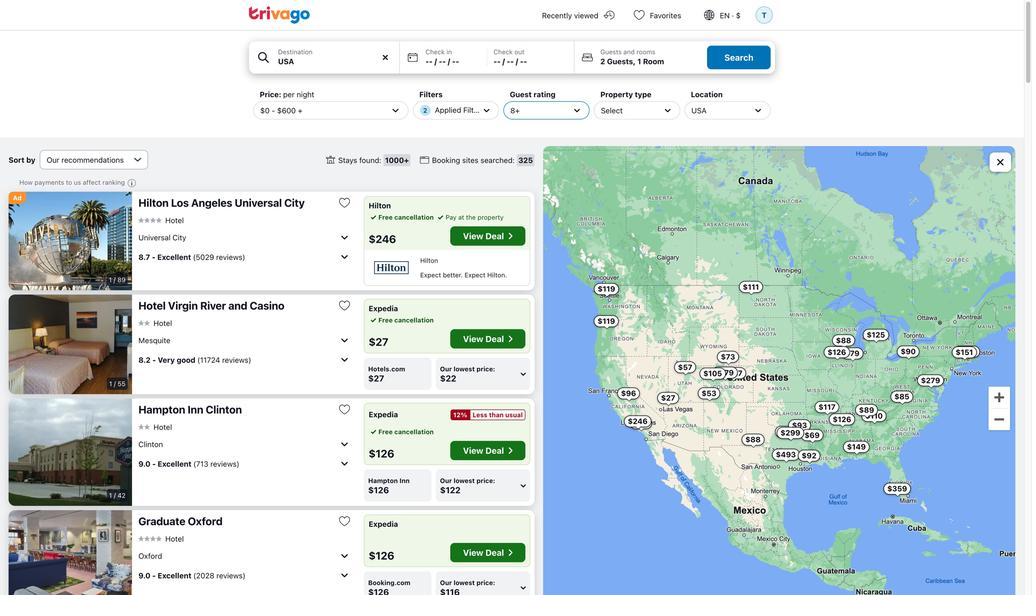 Task type: vqa. For each thing, say whether or not it's contained in the screenshot.
2
yes



Task type: locate. For each thing, give the bounding box(es) containing it.
rooms
[[637, 48, 656, 56]]

0 horizontal spatial oxford
[[139, 552, 162, 560]]

check left out
[[494, 48, 513, 56]]

$246 inside button
[[628, 417, 648, 426]]

$88 button
[[833, 335, 856, 346], [742, 434, 765, 446]]

1 horizontal spatial 2
[[601, 57, 606, 66]]

2 vertical spatial free cancellation button
[[369, 427, 434, 437]]

0 vertical spatial universal
[[235, 196, 282, 209]]

2
[[601, 57, 606, 66], [424, 107, 428, 114]]

2 excellent from the top
[[158, 459, 192, 468]]

property
[[478, 214, 504, 221]]

0 vertical spatial $88 button
[[833, 335, 856, 346]]

1 horizontal spatial $88
[[837, 336, 852, 345]]

1 free from the top
[[379, 214, 393, 221]]

2 vertical spatial $27
[[662, 394, 676, 402]]

clinton up clinton 'button'
[[206, 403, 242, 416]]

3 free cancellation button from the top
[[369, 427, 434, 437]]

expedia down the hampton inn $126
[[369, 520, 398, 529]]

0 horizontal spatial check
[[426, 48, 445, 56]]

0 vertical spatial city
[[285, 196, 305, 209]]

1 left 89
[[109, 276, 112, 284]]

hotel button up mesquite
[[139, 318, 172, 328]]

universal
[[235, 196, 282, 209], [139, 233, 171, 242]]

deal down property
[[486, 231, 504, 241]]

2 vertical spatial lowest
[[454, 579, 475, 587]]

price: for $126
[[477, 477, 496, 485]]

1 vertical spatial price:
[[477, 477, 496, 485]]

graduate oxford
[[139, 515, 223, 528]]

universal up "8.7" at the top left of the page
[[139, 233, 171, 242]]

2 check from the left
[[494, 48, 513, 56]]

0 vertical spatial 9.0
[[139, 459, 151, 468]]

3 hotel button from the top
[[139, 422, 172, 432]]

$119 for first $119 button from the bottom
[[598, 317, 616, 326]]

view deal button down property
[[451, 226, 526, 246]]

2 vertical spatial our
[[440, 579, 452, 587]]

0 vertical spatial $246
[[369, 233, 396, 245]]

1 9.0 from the top
[[139, 459, 151, 468]]

3 view deal from the top
[[463, 446, 504, 456]]

0 vertical spatial $27
[[369, 335, 389, 348]]

0 vertical spatial and
[[624, 48, 635, 56]]

1 vertical spatial expedia
[[369, 410, 398, 419]]

view deal for 1st view deal button from the top
[[463, 231, 504, 241]]

$279 button
[[918, 375, 945, 386]]

1 view from the top
[[463, 231, 484, 241]]

1 horizontal spatial check
[[494, 48, 513, 56]]

free cancellation button for $126
[[369, 427, 434, 437]]

expect left the hilton.
[[465, 271, 486, 279]]

$246 up hilton image
[[369, 233, 396, 245]]

check
[[426, 48, 445, 56], [494, 48, 513, 56]]

2 down guests
[[601, 57, 606, 66]]

1 horizontal spatial and
[[624, 48, 635, 56]]

reviews)
[[216, 253, 245, 261], [222, 355, 251, 364], [211, 459, 240, 468], [217, 571, 246, 580]]

1 vertical spatial $126 button
[[830, 414, 856, 425]]

3 free from the top
[[379, 428, 393, 436]]

booking
[[432, 156, 461, 165]]

Destination search field
[[278, 56, 393, 67]]

expedia down the hotels.com $27
[[369, 410, 398, 419]]

$187
[[725, 369, 743, 378]]

8.2
[[139, 355, 151, 364]]

1 lowest from the top
[[454, 365, 475, 373]]

2 deal from the top
[[486, 334, 504, 344]]

free
[[379, 214, 393, 221], [379, 316, 393, 324], [379, 428, 393, 436]]

1 vertical spatial $119 button
[[594, 315, 619, 327]]

$110
[[866, 411, 884, 420]]

stays found: 1000+
[[339, 156, 409, 165]]

type
[[635, 90, 652, 99]]

view deal down property
[[463, 231, 504, 241]]

2 our from the top
[[440, 477, 452, 485]]

0 horizontal spatial $88 button
[[742, 434, 765, 446]]

$27 down $57 button on the right bottom
[[662, 394, 676, 402]]

our inside button
[[440, 579, 452, 587]]

1 vertical spatial oxford
[[139, 552, 162, 560]]

1 left 55
[[109, 380, 112, 388]]

city inside button
[[173, 233, 186, 242]]

0 vertical spatial price:
[[477, 365, 496, 373]]

1 vertical spatial free cancellation
[[379, 316, 434, 324]]

excellent for angeles
[[157, 253, 191, 261]]

reviews) for los
[[216, 253, 245, 261]]

view deal for fourth view deal button
[[463, 548, 504, 558]]

$246
[[369, 233, 396, 245], [628, 417, 648, 426]]

1 horizontal spatial hampton
[[369, 477, 398, 485]]

view deal button down "12% less than usual" at the bottom
[[451, 441, 526, 460]]

oxford button
[[139, 547, 351, 565]]

filters right applied
[[464, 106, 485, 114]]

excellent left (713
[[158, 459, 192, 468]]

deal down than
[[486, 446, 504, 456]]

$27 inside button
[[662, 394, 676, 402]]

0 vertical spatial free cancellation
[[379, 214, 434, 221]]

our up $22
[[440, 365, 452, 373]]

filters up applied
[[420, 90, 443, 99]]

1 vertical spatial universal
[[139, 233, 171, 242]]

inn for clinton
[[188, 403, 204, 416]]

hotel virgin river and casino
[[139, 299, 285, 312]]

hotel virgin river and casino, (mesquite, usa) image
[[9, 295, 132, 394]]

view up our lowest price: $22
[[463, 334, 484, 344]]

2 inside guests and rooms 2 guests, 1 room
[[601, 57, 606, 66]]

2 free cancellation from the top
[[379, 316, 434, 324]]

1 vertical spatial hampton
[[369, 477, 398, 485]]

2 lowest from the top
[[454, 477, 475, 485]]

hotels.com $27
[[369, 365, 406, 384]]

1 vertical spatial $119
[[598, 317, 616, 326]]

$88 button left the $268 button
[[742, 434, 765, 446]]

hilton inside button
[[139, 196, 169, 209]]

9.0 for hampton inn clinton
[[139, 459, 151, 468]]

check inside check out -- / -- / --
[[494, 48, 513, 56]]

1 our from the top
[[440, 365, 452, 373]]

-
[[426, 57, 429, 66], [429, 57, 433, 66], [439, 57, 443, 66], [443, 57, 446, 66], [452, 57, 456, 66], [456, 57, 460, 66], [494, 57, 498, 66], [498, 57, 501, 66], [507, 57, 511, 66], [511, 57, 514, 66], [520, 57, 524, 66], [524, 57, 528, 66], [272, 106, 275, 115], [152, 253, 156, 261], [153, 355, 156, 364], [152, 459, 156, 468], [152, 571, 156, 580]]

3 expedia from the top
[[369, 520, 398, 529]]

hotel button for hotel
[[139, 318, 172, 328]]

1 horizontal spatial hilton
[[369, 201, 391, 210]]

0 horizontal spatial clinton
[[139, 440, 163, 449]]

$53
[[702, 389, 717, 398]]

$151
[[957, 348, 974, 357]]

1 horizontal spatial expect
[[465, 271, 486, 279]]

$79 button
[[842, 348, 864, 359]]

1 view deal from the top
[[463, 231, 504, 241]]

3 deal from the top
[[486, 446, 504, 456]]

deal up the our lowest price: button
[[486, 548, 504, 558]]

clinton up 9.0 - excellent (713 reviews)
[[139, 440, 163, 449]]

expedia
[[369, 304, 398, 313], [369, 410, 398, 419], [369, 520, 398, 529]]

view deal up the our lowest price: button
[[463, 548, 504, 558]]

$179
[[716, 368, 735, 377]]

1 expedia from the top
[[369, 304, 398, 313]]

$22
[[440, 373, 457, 384]]

1 horizontal spatial oxford
[[188, 515, 223, 528]]

check for check out -- / -- / --
[[494, 48, 513, 56]]

$85
[[895, 392, 910, 401]]

our lowest price: $22
[[440, 365, 496, 384]]

4 view deal from the top
[[463, 548, 504, 558]]

3 lowest from the top
[[454, 579, 475, 587]]

and
[[624, 48, 635, 56], [229, 299, 248, 312]]

0 horizontal spatial $246
[[369, 233, 396, 245]]

reviews) down universal city button
[[216, 253, 245, 261]]

hilton up expect better. expect hilton.
[[421, 257, 438, 264]]

0 vertical spatial lowest
[[454, 365, 475, 373]]

hilton down stays found: 1000+
[[369, 201, 391, 210]]

in
[[447, 48, 452, 56]]

city
[[285, 196, 305, 209], [173, 233, 186, 242]]

$93 button
[[789, 420, 811, 431]]

$69
[[805, 431, 820, 440]]

guests and rooms 2 guests, 1 room
[[601, 48, 665, 66]]

recently
[[543, 11, 573, 20]]

0 vertical spatial filters
[[420, 90, 443, 99]]

better.
[[443, 271, 463, 279]]

$187 button
[[721, 367, 747, 379]]

0 vertical spatial expedia
[[369, 304, 398, 313]]

reviews) right (713
[[211, 459, 240, 468]]

1 vertical spatial cancellation
[[395, 316, 434, 324]]

1 price: from the top
[[477, 365, 496, 373]]

0 horizontal spatial $88
[[746, 435, 761, 444]]

view deal button up our lowest price: $22
[[451, 329, 526, 349]]

3 cancellation from the top
[[395, 428, 434, 436]]

1 vertical spatial clinton
[[139, 440, 163, 449]]

1 vertical spatial inn
[[400, 477, 410, 485]]

hotel left virgin at the bottom left of page
[[139, 299, 166, 312]]

hotel down los
[[165, 216, 184, 225]]

price: inside our lowest price: $122
[[477, 477, 496, 485]]

1 down "rooms"
[[638, 57, 642, 66]]

hotel up mesquite
[[154, 319, 172, 328]]

Destination field
[[249, 41, 400, 74]]

deal up our lowest price: $22
[[486, 334, 504, 344]]

2 view from the top
[[463, 334, 484, 344]]

4 hotel button from the top
[[139, 534, 184, 543]]

1 horizontal spatial clinton
[[206, 403, 242, 416]]

hotel button down graduate
[[139, 534, 184, 543]]

view deal for 2nd view deal button from the bottom
[[463, 446, 504, 456]]

universal up universal city button
[[235, 196, 282, 209]]

hilton image
[[369, 260, 414, 275]]

hotel down "hampton inn clinton"
[[154, 423, 172, 431]]

en · $ button
[[695, 0, 754, 30]]

hotel down graduate oxford
[[165, 534, 184, 543]]

recently viewed button
[[530, 0, 625, 30]]

(11724
[[197, 355, 220, 364]]

1 left 42
[[109, 492, 112, 499]]

1 $119 button from the top
[[594, 283, 620, 295]]

our right booking.com button
[[440, 579, 452, 587]]

2 free cancellation button from the top
[[369, 315, 434, 325]]

hotel for hampton
[[154, 423, 172, 431]]

$126 $299
[[781, 415, 852, 437]]

0 vertical spatial $119
[[598, 285, 616, 293]]

oxford
[[188, 515, 223, 528], [139, 552, 162, 560]]

favorites
[[651, 11, 682, 20]]

$93
[[793, 421, 808, 430]]

graduate oxford, (oxford, usa) image
[[9, 510, 132, 595]]

lowest inside our lowest price: $122
[[454, 477, 475, 485]]

lowest inside our lowest price: $22
[[454, 365, 475, 373]]

$600
[[277, 106, 296, 115]]

1 vertical spatial our
[[440, 477, 452, 485]]

lowest for $126
[[454, 477, 475, 485]]

excellent left (2028
[[158, 571, 192, 580]]

check inside check in -- / -- / --
[[426, 48, 445, 56]]

hotel button up universal city
[[139, 216, 184, 225]]

1 deal from the top
[[486, 231, 504, 241]]

search button
[[708, 46, 771, 69]]

0 horizontal spatial hilton
[[139, 196, 169, 209]]

hotel button
[[139, 216, 184, 225], [139, 318, 172, 328], [139, 422, 172, 432], [139, 534, 184, 543]]

price:
[[477, 365, 496, 373], [477, 477, 496, 485], [477, 579, 496, 587]]

8.7
[[139, 253, 150, 261]]

0 horizontal spatial universal
[[139, 233, 171, 242]]

than
[[490, 411, 504, 419]]

1 horizontal spatial universal
[[235, 196, 282, 209]]

0 vertical spatial cancellation
[[395, 214, 434, 221]]

the
[[466, 214, 476, 221]]

hilton left los
[[139, 196, 169, 209]]

1 free cancellation button from the top
[[369, 212, 434, 222]]

0 vertical spatial inn
[[188, 403, 204, 416]]

$27 inside the hotels.com $27
[[369, 373, 384, 384]]

4 view deal button from the top
[[451, 543, 526, 562]]

1 cancellation from the top
[[395, 214, 434, 221]]

inn for $126
[[400, 477, 410, 485]]

$88 up $79
[[837, 336, 852, 345]]

$27 up hotels.com
[[369, 335, 389, 348]]

city inside button
[[285, 196, 305, 209]]

deal for 1st view deal button from the top
[[486, 231, 504, 241]]

1 vertical spatial lowest
[[454, 477, 475, 485]]

reviews) for inn
[[211, 459, 240, 468]]

/
[[435, 57, 437, 66], [448, 57, 451, 66], [503, 57, 505, 66], [516, 57, 519, 66], [114, 276, 116, 284], [114, 380, 116, 388], [114, 492, 116, 499]]

1 horizontal spatial city
[[285, 196, 305, 209]]

expedia down hilton image
[[369, 304, 398, 313]]

view down pay at the property
[[463, 231, 484, 241]]

$493 button
[[773, 449, 800, 461]]

hotel
[[165, 216, 184, 225], [139, 299, 166, 312], [154, 319, 172, 328], [154, 423, 172, 431], [165, 534, 184, 543]]

1 vertical spatial 2
[[424, 107, 428, 114]]

view deal down less
[[463, 446, 504, 456]]

3 our from the top
[[440, 579, 452, 587]]

2 vertical spatial free
[[379, 428, 393, 436]]

1 horizontal spatial inn
[[400, 477, 410, 485]]

view deal up our lowest price: $22
[[463, 334, 504, 344]]

1 vertical spatial and
[[229, 299, 248, 312]]

view deal button up the our lowest price: button
[[451, 543, 526, 562]]

0 vertical spatial oxford
[[188, 515, 223, 528]]

0 horizontal spatial expect
[[421, 271, 441, 279]]

1 / 42
[[109, 492, 126, 499]]

2 9.0 from the top
[[139, 571, 151, 580]]

0 horizontal spatial and
[[229, 299, 248, 312]]

view
[[463, 231, 484, 241], [463, 334, 484, 344], [463, 446, 484, 456], [463, 548, 484, 558]]

our inside our lowest price: $122
[[440, 477, 452, 485]]

excellent down universal city
[[157, 253, 191, 261]]

free cancellation for $126
[[379, 428, 434, 436]]

check left in
[[426, 48, 445, 56]]

0 vertical spatial hampton
[[139, 403, 185, 416]]

0 vertical spatial free cancellation button
[[369, 212, 434, 222]]

our inside our lowest price: $22
[[440, 365, 452, 373]]

1 horizontal spatial $246
[[628, 417, 648, 426]]

$88 button up $79
[[833, 335, 856, 346]]

1 vertical spatial $246
[[628, 417, 648, 426]]

2 $119 from the top
[[598, 317, 616, 326]]

2 vertical spatial cancellation
[[395, 428, 434, 436]]

2 vertical spatial expedia
[[369, 520, 398, 529]]

1 vertical spatial filters
[[464, 106, 485, 114]]

1 vertical spatial city
[[173, 233, 186, 242]]

$27 down hotels.com
[[369, 373, 384, 384]]

2 cancellation from the top
[[395, 316, 434, 324]]

0 vertical spatial our
[[440, 365, 452, 373]]

2 expect from the left
[[465, 271, 486, 279]]

expect
[[421, 271, 441, 279], [465, 271, 486, 279]]

1 expect from the left
[[421, 271, 441, 279]]

hotel button down "hampton inn clinton"
[[139, 422, 172, 432]]

$151 button
[[953, 347, 978, 358]]

and right river
[[229, 299, 248, 312]]

and up the guests,
[[624, 48, 635, 56]]

us
[[74, 179, 81, 186]]

$299
[[781, 428, 801, 437]]

view up our lowest price: $122
[[463, 446, 484, 456]]

$126 inside the hampton inn $126
[[369, 485, 389, 495]]

3 price: from the top
[[477, 579, 496, 587]]

0 horizontal spatial inn
[[188, 403, 204, 416]]

and inside hotel virgin river and casino button
[[229, 299, 248, 312]]

hilton
[[139, 196, 169, 209], [369, 201, 391, 210], [421, 257, 438, 264]]

expedia for hotel virgin river and casino
[[369, 304, 398, 313]]

·
[[732, 11, 735, 20]]

0 vertical spatial free
[[379, 214, 393, 221]]

1 vertical spatial excellent
[[158, 459, 192, 468]]

t button
[[754, 0, 776, 30]]

1 $119 from the top
[[598, 285, 616, 293]]

deal
[[486, 231, 504, 241], [486, 334, 504, 344], [486, 446, 504, 456], [486, 548, 504, 558]]

0 horizontal spatial filters
[[420, 90, 443, 99]]

0 vertical spatial excellent
[[157, 253, 191, 261]]

0 vertical spatial clinton
[[206, 403, 242, 416]]

2 price: from the top
[[477, 477, 496, 485]]

free for $126
[[379, 428, 393, 436]]

1 check from the left
[[426, 48, 445, 56]]

$0
[[261, 106, 270, 115]]

$0 - $600 +
[[261, 106, 303, 115]]

325
[[519, 156, 533, 165]]

0 vertical spatial $119 button
[[594, 283, 620, 295]]

expect left better.
[[421, 271, 441, 279]]

2 free from the top
[[379, 316, 393, 324]]

0 horizontal spatial hampton
[[139, 403, 185, 416]]

1 free cancellation from the top
[[379, 214, 434, 221]]

oxford right graduate
[[188, 515, 223, 528]]

reviews) down oxford button
[[217, 571, 246, 580]]

hampton inside the hampton inn $126
[[369, 477, 398, 485]]

1 vertical spatial free
[[379, 316, 393, 324]]

our up $122
[[440, 477, 452, 485]]

2 hotel button from the top
[[139, 318, 172, 328]]

$246 down $96 button
[[628, 417, 648, 426]]

$125 button
[[864, 329, 890, 341]]

3 free cancellation from the top
[[379, 428, 434, 436]]

lowest for $27
[[454, 365, 475, 373]]

our lowest price: button
[[436, 572, 531, 595]]

2 vertical spatial free cancellation
[[379, 428, 434, 436]]

1 excellent from the top
[[157, 253, 191, 261]]

trivago logo image
[[249, 6, 310, 24]]

$105 button
[[700, 368, 726, 380]]

2 view deal from the top
[[463, 334, 504, 344]]

hotel for graduate
[[165, 534, 184, 543]]

0 horizontal spatial city
[[173, 233, 186, 242]]

1 horizontal spatial filters
[[464, 106, 485, 114]]

2 vertical spatial excellent
[[158, 571, 192, 580]]

inn inside the hampton inn $126
[[400, 477, 410, 485]]

select
[[601, 106, 623, 115]]

4 deal from the top
[[486, 548, 504, 558]]

hampton inside button
[[139, 403, 185, 416]]

2 vertical spatial price:
[[477, 579, 496, 587]]

oxford down graduate
[[139, 552, 162, 560]]

$88 left the $268 button
[[746, 435, 761, 444]]

1000+
[[385, 156, 409, 165]]

and inside guests and rooms 2 guests, 1 room
[[624, 48, 635, 56]]

view up our lowest price:
[[463, 548, 484, 558]]

sort by
[[9, 155, 35, 164]]

hilton.
[[488, 271, 507, 279]]

1 vertical spatial $27
[[369, 373, 384, 384]]

price: inside our lowest price: $22
[[477, 365, 496, 373]]

0 vertical spatial 2
[[601, 57, 606, 66]]

2 view deal button from the top
[[451, 329, 526, 349]]

1 vertical spatial 9.0
[[139, 571, 151, 580]]

inn inside hampton inn clinton button
[[188, 403, 204, 416]]

2 left applied
[[424, 107, 428, 114]]

1 vertical spatial free cancellation button
[[369, 315, 434, 325]]



Task type: describe. For each thing, give the bounding box(es) containing it.
at
[[459, 214, 465, 221]]

3 view from the top
[[463, 446, 484, 456]]

$359 button
[[884, 483, 912, 495]]

hampton inn clinton button
[[139, 403, 330, 416]]

affect
[[83, 179, 101, 186]]

t
[[762, 11, 767, 19]]

check for check in -- / -- / --
[[426, 48, 445, 56]]

price: per night
[[260, 90, 315, 99]]

expedia for graduate oxford
[[369, 520, 398, 529]]

$149
[[958, 347, 977, 356]]

our lowest price:
[[440, 579, 496, 587]]

0 vertical spatial $126 button
[[825, 346, 851, 358]]

our for $27
[[440, 365, 452, 373]]

0 horizontal spatial 2
[[424, 107, 428, 114]]

$122
[[440, 485, 461, 495]]

clinton inside 'button'
[[139, 440, 163, 449]]

$57
[[679, 363, 693, 372]]

hampton inn clinton
[[139, 403, 242, 416]]

reviews) down mesquite button
[[222, 355, 251, 364]]

hotel inside button
[[139, 299, 166, 312]]

mesquite
[[139, 336, 171, 345]]

$119 for 2nd $119 button from the bottom of the page
[[598, 285, 616, 293]]

4 view from the top
[[463, 548, 484, 558]]

property
[[601, 90, 634, 99]]

favorites link
[[625, 0, 695, 30]]

reviews) for oxford
[[217, 571, 246, 580]]

night
[[297, 90, 315, 99]]

2 $119 button from the top
[[594, 315, 619, 327]]

3 view deal button from the top
[[451, 441, 526, 460]]

$
[[737, 11, 741, 20]]

1 for hampton inn clinton
[[109, 492, 112, 499]]

$89
[[860, 406, 875, 414]]

rating
[[534, 90, 556, 99]]

booking.com button
[[364, 572, 432, 595]]

$125
[[868, 330, 886, 339]]

price: inside button
[[477, 579, 496, 587]]

$359
[[888, 484, 908, 493]]

free cancellation for $27
[[379, 316, 434, 324]]

$111 button
[[740, 281, 764, 293]]

9.0 - excellent (2028 reviews)
[[139, 571, 246, 580]]

1 hotel button from the top
[[139, 216, 184, 225]]

good
[[177, 355, 196, 364]]

1 vertical spatial $88 button
[[742, 434, 765, 446]]

los
[[171, 196, 189, 209]]

angeles
[[191, 196, 233, 209]]

guests
[[601, 48, 622, 56]]

check out -- / -- / --
[[494, 48, 528, 66]]

89
[[117, 276, 126, 284]]

1 / 89
[[109, 276, 126, 284]]

1 for hotel virgin river and casino
[[109, 380, 112, 388]]

3 excellent from the top
[[158, 571, 192, 580]]

view deal for 2nd view deal button
[[463, 334, 504, 344]]

$27 button
[[658, 392, 680, 404]]

en · $
[[721, 11, 741, 20]]

deal for 2nd view deal button from the bottom
[[486, 446, 504, 456]]

hotel button for hampton
[[139, 422, 172, 432]]

2 horizontal spatial hilton
[[421, 257, 438, 264]]

hilton los angeles universal city, (universal city, usa) image
[[9, 192, 132, 290]]

to
[[66, 179, 72, 186]]

hotel for hotel
[[154, 319, 172, 328]]

by
[[26, 155, 35, 164]]

casino
[[250, 299, 285, 312]]

pay at the property
[[446, 214, 504, 221]]

hilton los angeles universal city button
[[139, 196, 330, 209]]

universal inside button
[[235, 196, 282, 209]]

(2028
[[193, 571, 215, 580]]

$90
[[902, 347, 917, 356]]

hotel button for graduate
[[139, 534, 184, 543]]

destination
[[278, 48, 313, 56]]

9.0 for graduate oxford
[[139, 571, 151, 580]]

payments
[[35, 179, 64, 186]]

hampton for hampton inn clinton
[[139, 403, 185, 416]]

clear image
[[381, 53, 390, 62]]

$92
[[802, 451, 817, 460]]

usual
[[506, 411, 523, 419]]

price: for $27
[[477, 365, 496, 373]]

universal city
[[139, 233, 186, 242]]

ad button
[[9, 192, 26, 204]]

12%
[[454, 411, 468, 419]]

$105
[[704, 369, 723, 378]]

(5029
[[193, 253, 214, 261]]

cancellation for $27
[[395, 316, 434, 324]]

$57 button
[[675, 361, 697, 373]]

1 vertical spatial $88
[[746, 435, 761, 444]]

$268 button
[[776, 426, 803, 438]]

stays
[[339, 156, 358, 165]]

our for $126
[[440, 477, 452, 485]]

free for $27
[[379, 316, 393, 324]]

graduate oxford button
[[139, 515, 330, 528]]

found:
[[360, 156, 382, 165]]

1 / 55
[[109, 380, 126, 388]]

2 expedia from the top
[[369, 410, 398, 419]]

universal inside button
[[139, 233, 171, 242]]

$95 button
[[630, 417, 653, 429]]

out
[[515, 48, 525, 56]]

8.2 - very good (11724 reviews)
[[139, 355, 251, 364]]

booking.com
[[369, 579, 411, 587]]

1 horizontal spatial $88 button
[[833, 335, 856, 346]]

hampton inn clinton, (clinton, usa) image
[[9, 399, 132, 506]]

$92 button
[[799, 450, 821, 462]]

ranking
[[102, 179, 125, 186]]

free cancellation button for $27
[[369, 315, 434, 325]]

deal for 2nd view deal button
[[486, 334, 504, 344]]

graduate
[[139, 515, 186, 528]]

hotel virgin river and casino button
[[139, 299, 330, 312]]

0 vertical spatial $88
[[837, 336, 852, 345]]

$73
[[722, 352, 736, 361]]

1 for hilton los angeles universal city
[[109, 276, 112, 284]]

42
[[118, 492, 126, 499]]

room
[[644, 57, 665, 66]]

$126 inside $126 $299
[[834, 415, 852, 424]]

$179 button
[[713, 367, 738, 379]]

property type
[[601, 90, 652, 99]]

$85 button
[[891, 391, 914, 403]]

$279
[[922, 376, 941, 385]]

$96 button
[[618, 388, 640, 399]]

cancellation for $126
[[395, 428, 434, 436]]

1 inside guests and rooms 2 guests, 1 room
[[638, 57, 642, 66]]

sort
[[9, 155, 24, 164]]

hampton for hampton inn $126
[[369, 477, 398, 485]]

lowest inside button
[[454, 579, 475, 587]]

applied filters
[[435, 106, 485, 114]]

deal for fourth view deal button
[[486, 548, 504, 558]]

map region
[[544, 146, 1016, 595]]

+
[[298, 106, 303, 115]]

guest
[[510, 90, 532, 99]]

$299 button
[[777, 427, 805, 439]]

55
[[118, 380, 126, 388]]

clinton inside button
[[206, 403, 242, 416]]

excellent for clinton
[[158, 459, 192, 468]]

(713
[[193, 459, 209, 468]]

1 view deal button from the top
[[451, 226, 526, 246]]

virgin
[[168, 299, 198, 312]]



